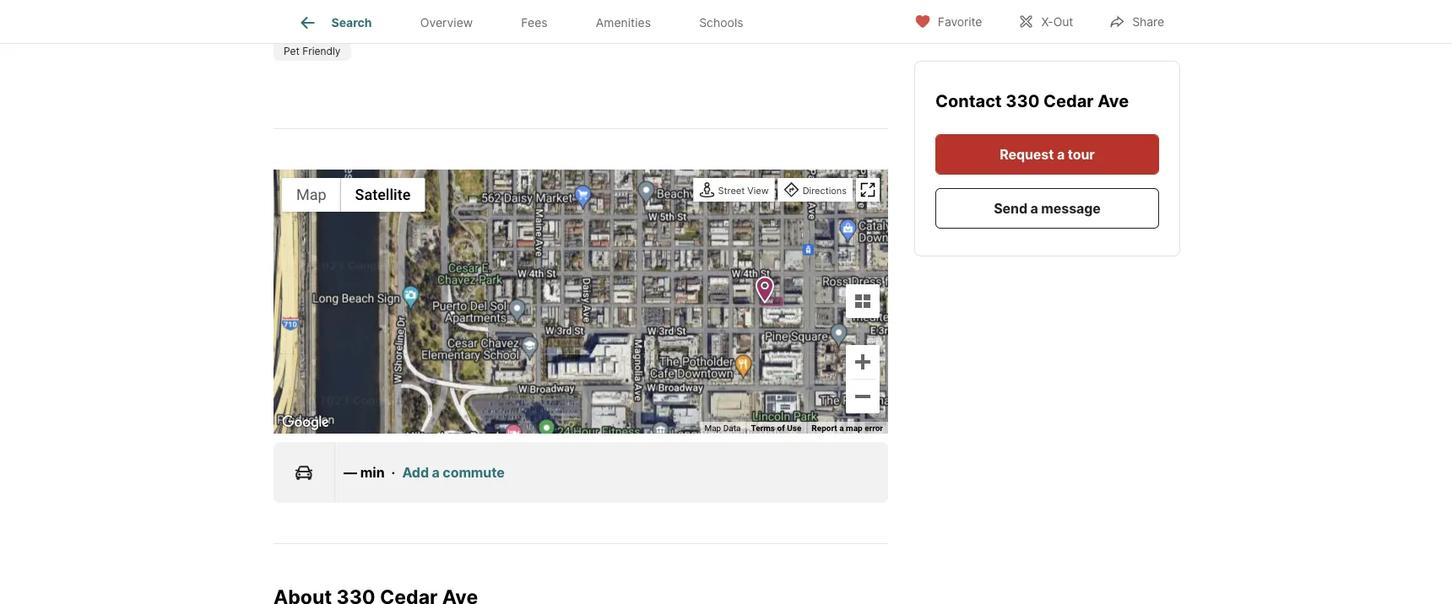 Task type: locate. For each thing, give the bounding box(es) containing it.
error
[[865, 424, 883, 434]]

terms of use link
[[751, 424, 802, 434]]

a inside send a message button
[[1031, 200, 1039, 217]]

1 vertical spatial map
[[705, 424, 721, 434]]

contact 330 cedar ave
[[936, 91, 1129, 111]]

send a message
[[994, 200, 1101, 217]]

overview
[[420, 15, 473, 30]]

x-
[[1042, 15, 1054, 29]]

tour
[[1068, 146, 1095, 163]]

0 horizontal spatial map
[[296, 187, 327, 204]]

share
[[1133, 15, 1165, 29]]

message
[[1042, 200, 1101, 217]]

x-out
[[1042, 15, 1074, 29]]

—
[[344, 465, 357, 481]]

amenities tab
[[572, 3, 675, 43]]

a left tour
[[1057, 146, 1065, 163]]

1 horizontal spatial map
[[705, 424, 721, 434]]

map inside popup button
[[296, 187, 327, 204]]

fees
[[521, 15, 548, 30]]

view
[[748, 186, 769, 197]]

pet
[[284, 45, 300, 57]]

map
[[296, 187, 327, 204], [705, 424, 721, 434]]

map inside button
[[705, 424, 721, 434]]

directions button
[[780, 180, 851, 203]]

map left data
[[705, 424, 721, 434]]

a for report
[[840, 424, 844, 434]]

add
[[402, 465, 429, 481]]

satellite
[[355, 187, 411, 204]]

add a commute button
[[402, 463, 505, 483]]

map for map
[[296, 187, 327, 204]]

terms
[[751, 424, 775, 434]]

favorite
[[938, 15, 983, 29]]

request a tour
[[1000, 146, 1095, 163]]

ave
[[1098, 91, 1129, 111]]

cedar
[[1044, 91, 1094, 111]]

map data button
[[705, 423, 741, 435]]

map for map data
[[705, 424, 721, 434]]

a
[[1057, 146, 1065, 163], [1031, 200, 1039, 217], [840, 424, 844, 434], [432, 465, 440, 481]]

tab list
[[274, 0, 781, 43]]

a right send
[[1031, 200, 1039, 217]]

map left satellite on the left
[[296, 187, 327, 204]]

menu bar
[[282, 179, 425, 212]]

a inside request a tour button
[[1057, 146, 1065, 163]]

pet friendly
[[284, 45, 341, 57]]

street view button
[[695, 180, 773, 203]]

directions
[[803, 186, 847, 197]]

commute
[[443, 465, 505, 481]]

0 vertical spatial map
[[296, 187, 327, 204]]

google image
[[278, 413, 334, 435]]

share button
[[1095, 4, 1179, 38]]

a right add
[[432, 465, 440, 481]]

a left map
[[840, 424, 844, 434]]

menu bar containing map
[[282, 179, 425, 212]]

send a message button
[[936, 188, 1160, 229]]

fees tab
[[497, 3, 572, 43]]



Task type: describe. For each thing, give the bounding box(es) containing it.
report
[[812, 424, 838, 434]]

out
[[1054, 15, 1074, 29]]

— min · add a commute
[[344, 465, 505, 481]]

request a tour button
[[936, 134, 1160, 175]]

send
[[994, 200, 1028, 217]]

330
[[1006, 91, 1040, 111]]

terms of use
[[751, 424, 802, 434]]

favorite button
[[900, 4, 997, 38]]

min
[[360, 465, 385, 481]]

street
[[718, 186, 745, 197]]

map data
[[705, 424, 741, 434]]

amenities
[[596, 15, 651, 30]]

data
[[723, 424, 741, 434]]

x-out button
[[1004, 4, 1088, 38]]

request
[[1000, 146, 1054, 163]]

search
[[332, 15, 372, 30]]

overview tab
[[396, 3, 497, 43]]

map
[[846, 424, 863, 434]]

report a map error
[[812, 424, 883, 434]]

a for send
[[1031, 200, 1039, 217]]

street view
[[718, 186, 769, 197]]

tab list containing search
[[274, 0, 781, 43]]

map button
[[282, 179, 341, 212]]

satellite button
[[341, 179, 425, 212]]

friendly
[[303, 45, 341, 57]]

map region
[[272, 139, 921, 573]]

·
[[392, 465, 396, 481]]

report a map error link
[[812, 424, 883, 434]]

schools tab
[[675, 3, 768, 43]]

schools
[[699, 15, 744, 30]]

use
[[787, 424, 802, 434]]

of
[[777, 424, 785, 434]]

contact
[[936, 91, 1002, 111]]

a for request
[[1057, 146, 1065, 163]]

search link
[[298, 13, 372, 33]]



Task type: vqa. For each thing, say whether or not it's contained in the screenshot.
Street View
yes



